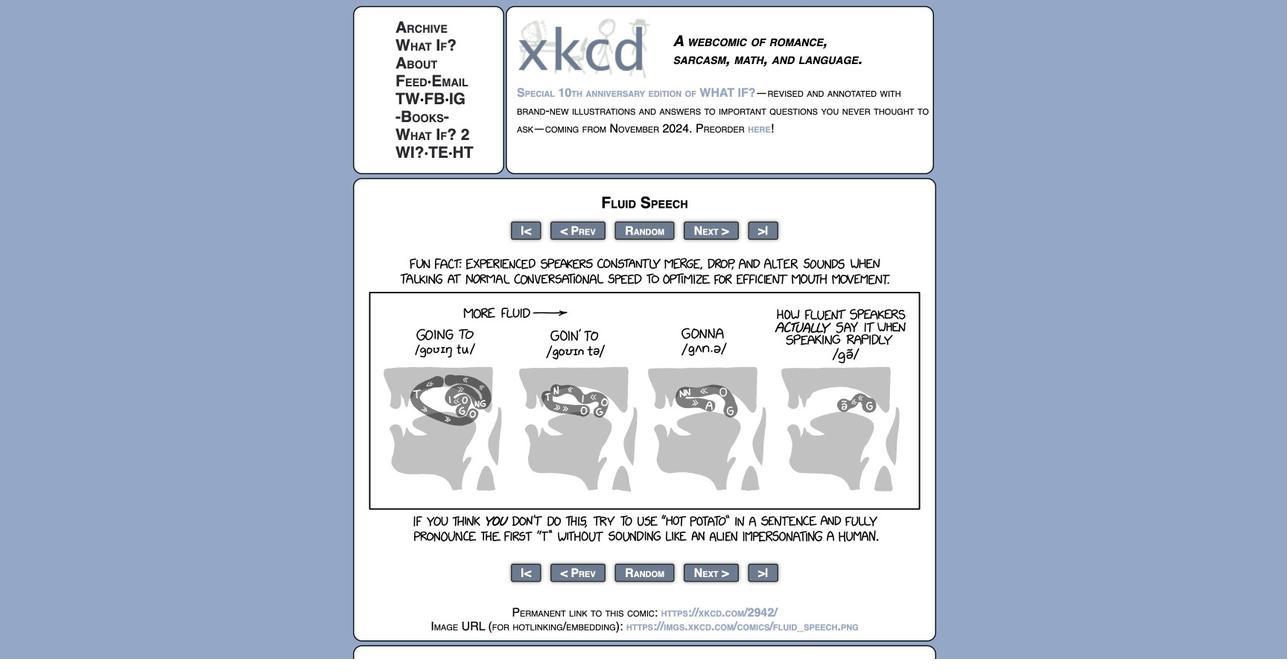 Task type: describe. For each thing, give the bounding box(es) containing it.
fluid speech image
[[369, 250, 921, 552]]



Task type: locate. For each thing, give the bounding box(es) containing it.
xkcd.com logo image
[[517, 17, 655, 79]]



Task type: vqa. For each thing, say whether or not it's contained in the screenshot.
Fluid Speech image
yes



